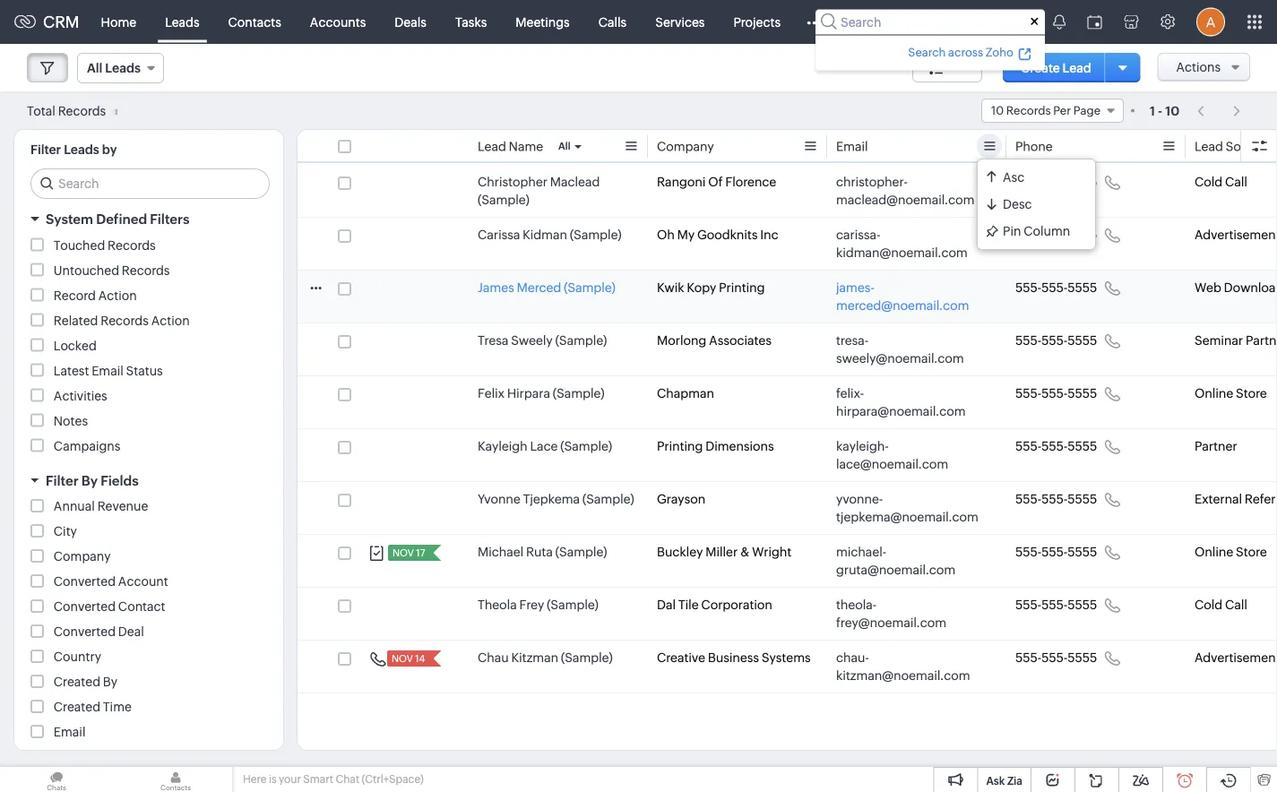 Task type: vqa. For each thing, say whether or not it's contained in the screenshot.


Task type: describe. For each thing, give the bounding box(es) containing it.
nov 17
[[393, 548, 425, 559]]

1 - 10
[[1150, 104, 1180, 118]]

search across zoho
[[908, 45, 1014, 59]]

call for theola- frey@noemail.com
[[1225, 598, 1248, 612]]

signals element
[[1042, 0, 1077, 44]]

filter for filter by fields
[[46, 473, 79, 489]]

(sample) for felix hirpara (sample)
[[553, 386, 605, 401]]

christopher- maclead@noemail.com link
[[836, 173, 980, 209]]

carissa
[[478, 228, 520, 242]]

(sample) for theola frey (sample)
[[547, 598, 599, 612]]

web
[[1195, 281, 1222, 295]]

kopy
[[687, 281, 716, 295]]

555-555-5555 for chau- kitzman@noemail.com
[[1016, 651, 1097, 665]]

created for created time
[[54, 700, 100, 714]]

dimensions
[[706, 439, 774, 454]]

asc
[[1003, 170, 1025, 185]]

online for felix- hirpara@noemail.com
[[1195, 386, 1234, 401]]

james merced (sample) link
[[478, 279, 616, 297]]

5555 for theola- frey@noemail.com
[[1068, 598, 1097, 612]]

associates
[[709, 333, 772, 348]]

1 horizontal spatial company
[[657, 139, 714, 154]]

lace
[[530, 439, 558, 454]]

1 horizontal spatial 10
[[1166, 104, 1180, 118]]

michael-
[[836, 545, 887, 559]]

source
[[1226, 139, 1267, 154]]

leads for filter leads by
[[64, 143, 99, 157]]

14
[[415, 653, 425, 665]]

christopher maclead (sample)
[[478, 175, 600, 207]]

555-555-5555 for yvonne- tjepkema@noemail.com
[[1016, 492, 1097, 506]]

nov 14
[[392, 653, 425, 665]]

deals
[[395, 15, 427, 29]]

meetings
[[516, 15, 570, 29]]

(sample) for chau kitzman (sample)
[[561, 651, 613, 665]]

1 horizontal spatial email
[[92, 363, 123, 378]]

created by
[[54, 675, 118, 689]]

ruta
[[526, 545, 553, 559]]

page
[[1074, 104, 1101, 117]]

carissa- kidman@noemail.com link
[[836, 226, 980, 262]]

1 horizontal spatial printing
[[719, 281, 765, 295]]

lead for lead source
[[1195, 139, 1223, 154]]

by for created
[[103, 675, 118, 689]]

felix- hirpara@noemail.com
[[836, 386, 966, 419]]

call for christopher- maclead@noemail.com
[[1225, 175, 1248, 189]]

your
[[279, 774, 301, 786]]

converted for converted account
[[54, 575, 116, 589]]

lead for lead name
[[478, 139, 506, 154]]

chau kitzman (sample) link
[[478, 649, 613, 667]]

(ctrl+space)
[[362, 774, 424, 786]]

2 vertical spatial email
[[54, 725, 86, 739]]

buckley
[[657, 545, 703, 559]]

All Leads field
[[77, 53, 164, 83]]

cold for theola- frey@noemail.com
[[1195, 598, 1223, 612]]

felix- hirpara@noemail.com link
[[836, 385, 980, 420]]

felix
[[478, 386, 505, 401]]

carissa- kidman@noemail.com
[[836, 228, 968, 260]]

home
[[101, 15, 136, 29]]

christopher- maclead@noemail.com
[[836, 175, 975, 207]]

0 horizontal spatial action
[[98, 288, 137, 303]]

filters
[[150, 212, 189, 227]]

locked
[[54, 338, 97, 353]]

notes
[[54, 414, 88, 428]]

ask
[[986, 775, 1005, 787]]

christopher-
[[836, 175, 908, 189]]

partne
[[1246, 333, 1277, 348]]

converted for converted deal
[[54, 625, 116, 639]]

tjepkema@noemail.com
[[836, 510, 979, 524]]

5555 for kayleigh- lace@noemail.com
[[1068, 439, 1097, 454]]

by for filter
[[81, 473, 98, 489]]

555-555-5555 for christopher- maclead@noemail.com
[[1016, 175, 1097, 189]]

chau kitzman (sample)
[[478, 651, 613, 665]]

Other Modules field
[[795, 8, 834, 36]]

converted contact
[[54, 600, 165, 614]]

all for all leads
[[87, 61, 102, 75]]

nov for michael
[[393, 548, 414, 559]]

created for created by
[[54, 675, 100, 689]]

5555 for christopher- maclead@noemail.com
[[1068, 175, 1097, 189]]

create menu image
[[999, 0, 1042, 43]]

florence
[[725, 175, 776, 189]]

wright
[[752, 545, 792, 559]]

(sample) for james merced (sample)
[[564, 281, 616, 295]]

desc
[[1003, 197, 1032, 212]]

created time
[[54, 700, 132, 714]]

phone
[[1016, 139, 1053, 154]]

search across zoho link
[[906, 43, 1034, 61]]

records for untouched
[[122, 263, 170, 277]]

carissa-
[[836, 228, 881, 242]]

accounts
[[310, 15, 366, 29]]

michael
[[478, 545, 524, 559]]

external
[[1195, 492, 1242, 506]]

latest email status
[[54, 363, 163, 378]]

lead source
[[1195, 139, 1267, 154]]

annual
[[54, 499, 95, 514]]

advertisement for carissa- kidman@noemail.com
[[1195, 228, 1277, 242]]

kitzman@noemail.com
[[836, 669, 970, 683]]

maclead
[[550, 175, 600, 189]]

tasks link
[[441, 0, 501, 43]]

5555 for tresa- sweely@noemail.com
[[1068, 333, 1097, 348]]

chapman
[[657, 386, 714, 401]]

records for touched
[[108, 238, 156, 252]]

(sample) for michael ruta (sample)
[[555, 545, 607, 559]]

services
[[655, 15, 705, 29]]

chat
[[336, 774, 360, 786]]

chau- kitzman@noemail.com
[[836, 651, 970, 683]]

profile image
[[1197, 8, 1225, 36]]

hirpara@noemail.com
[[836, 404, 966, 419]]

of
[[708, 175, 723, 189]]

referr
[[1245, 492, 1277, 506]]

cold call for theola- frey@noemail.com
[[1195, 598, 1248, 612]]

records for related
[[101, 313, 149, 328]]

kidman
[[523, 228, 567, 242]]

-
[[1158, 104, 1163, 118]]

actions
[[1176, 60, 1221, 74]]

merced@noemail.com
[[836, 298, 969, 313]]

online for michael- gruta@noemail.com
[[1195, 545, 1234, 559]]

555-555-5555 for kayleigh- lace@noemail.com
[[1016, 439, 1097, 454]]

555-555-5555 for carissa- kidman@noemail.com
[[1016, 228, 1097, 242]]

leads for all leads
[[105, 61, 141, 75]]

(sample) for carissa kidman (sample)
[[570, 228, 622, 242]]



Task type: locate. For each thing, give the bounding box(es) containing it.
lead right create
[[1063, 61, 1091, 75]]

records for total
[[58, 104, 106, 118]]

0 vertical spatial store
[[1236, 386, 1267, 401]]

3 5555 from the top
[[1068, 281, 1097, 295]]

filter by fields button
[[14, 465, 283, 497]]

email down created time
[[54, 725, 86, 739]]

(sample) right lace
[[560, 439, 612, 454]]

system defined filters button
[[14, 203, 283, 235]]

christopher
[[478, 175, 548, 189]]

email up christopher- on the top right of the page
[[836, 139, 868, 154]]

status
[[126, 363, 163, 378]]

1 advertisement from the top
[[1195, 228, 1277, 242]]

records left loading icon at top
[[58, 104, 106, 118]]

1 555-555-5555 from the top
[[1016, 175, 1097, 189]]

converted up "country"
[[54, 625, 116, 639]]

james- merced@noemail.com link
[[836, 279, 980, 315]]

chats image
[[0, 767, 113, 792]]

related
[[54, 313, 98, 328]]

2 horizontal spatial lead
[[1195, 139, 1223, 154]]

1 vertical spatial advertisement
[[1195, 651, 1277, 665]]

printing dimensions
[[657, 439, 774, 454]]

555-555-5555 for theola- frey@noemail.com
[[1016, 598, 1097, 612]]

seminar partne
[[1195, 333, 1277, 348]]

store for michael- gruta@noemail.com
[[1236, 545, 1267, 559]]

0 vertical spatial online
[[1195, 386, 1234, 401]]

row group
[[298, 165, 1277, 694]]

converted up converted contact
[[54, 575, 116, 589]]

(sample) right frey
[[547, 598, 599, 612]]

2 converted from the top
[[54, 600, 116, 614]]

2 5555 from the top
[[1068, 228, 1097, 242]]

(sample) right sweely
[[555, 333, 607, 348]]

1 vertical spatial leads
[[105, 61, 141, 75]]

0 horizontal spatial printing
[[657, 439, 703, 454]]

(sample) down christopher
[[478, 193, 530, 207]]

lace@noemail.com
[[836, 457, 948, 471]]

inc
[[760, 228, 779, 242]]

external referr
[[1195, 492, 1277, 506]]

across
[[948, 45, 983, 59]]

store down referr
[[1236, 545, 1267, 559]]

1
[[1150, 104, 1155, 118]]

6 555-555-5555 from the top
[[1016, 439, 1097, 454]]

meetings link
[[501, 0, 584, 43]]

converted up converted deal
[[54, 600, 116, 614]]

search
[[908, 45, 946, 59]]

lead left source
[[1195, 139, 1223, 154]]

5555 for michael- gruta@noemail.com
[[1068, 545, 1097, 559]]

lead
[[1063, 61, 1091, 75], [478, 139, 506, 154], [1195, 139, 1223, 154]]

555-555-5555 for felix- hirpara@noemail.com
[[1016, 386, 1097, 401]]

store down partne
[[1236, 386, 1267, 401]]

0 horizontal spatial email
[[54, 725, 86, 739]]

store for felix- hirpara@noemail.com
[[1236, 386, 1267, 401]]

tresa sweely (sample)
[[478, 333, 607, 348]]

lead left name at the left of page
[[478, 139, 506, 154]]

all inside field
[[87, 61, 102, 75]]

store
[[1236, 386, 1267, 401], [1236, 545, 1267, 559]]

0 horizontal spatial lead
[[478, 139, 506, 154]]

1 store from the top
[[1236, 386, 1267, 401]]

2 555-555-5555 from the top
[[1016, 228, 1097, 242]]

online store down external referr
[[1195, 545, 1267, 559]]

5 555-555-5555 from the top
[[1016, 386, 1097, 401]]

online store for michael- gruta@noemail.com
[[1195, 545, 1267, 559]]

kidman@noemail.com
[[836, 246, 968, 260]]

1 vertical spatial cold
[[1195, 598, 1223, 612]]

(sample) for kayleigh lace (sample)
[[560, 439, 612, 454]]

1 vertical spatial action
[[151, 313, 190, 328]]

5555 for felix- hirpara@noemail.com
[[1068, 386, 1097, 401]]

filter leads by
[[30, 143, 117, 157]]

4 555-555-5555 from the top
[[1016, 333, 1097, 348]]

(sample) right kitzman
[[561, 651, 613, 665]]

1 horizontal spatial lead
[[1063, 61, 1091, 75]]

record action
[[54, 288, 137, 303]]

9 555-555-5555 from the top
[[1016, 598, 1097, 612]]

0 vertical spatial by
[[81, 473, 98, 489]]

1 vertical spatial created
[[54, 700, 100, 714]]

555-555-5555 for tresa- sweely@noemail.com
[[1016, 333, 1097, 348]]

oh
[[657, 228, 675, 242]]

online down external at right
[[1195, 545, 1234, 559]]

create lead button
[[1003, 53, 1109, 82]]

0 vertical spatial all
[[87, 61, 102, 75]]

tasks
[[455, 15, 487, 29]]

2 vertical spatial leads
[[64, 143, 99, 157]]

tile
[[678, 598, 699, 612]]

filter up annual
[[46, 473, 79, 489]]

all up the "total records"
[[87, 61, 102, 75]]

all leads
[[87, 61, 141, 75]]

carissa kidman (sample) link
[[478, 226, 622, 244]]

1 vertical spatial nov
[[392, 653, 413, 665]]

555-555-5555 for james- merced@noemail.com
[[1016, 281, 1097, 295]]

filter for filter leads by
[[30, 143, 61, 157]]

nov for chau
[[392, 653, 413, 665]]

(sample) right ruta
[[555, 545, 607, 559]]

kitzman
[[511, 651, 559, 665]]

yvonne-
[[836, 492, 883, 506]]

1 vertical spatial by
[[103, 675, 118, 689]]

converted for converted contact
[[54, 600, 116, 614]]

james-
[[836, 281, 875, 295]]

1 vertical spatial converted
[[54, 600, 116, 614]]

2 call from the top
[[1225, 598, 1248, 612]]

1 online from the top
[[1195, 386, 1234, 401]]

calendar image
[[1087, 15, 1103, 29]]

10 inside field
[[991, 104, 1004, 117]]

lead inside 'button'
[[1063, 61, 1091, 75]]

0 vertical spatial online store
[[1195, 386, 1267, 401]]

(sample) for yvonne tjepkema (sample)
[[583, 492, 634, 506]]

1 horizontal spatial action
[[151, 313, 190, 328]]

1 vertical spatial printing
[[657, 439, 703, 454]]

8 555-555-5555 from the top
[[1016, 545, 1097, 559]]

2 created from the top
[[54, 700, 100, 714]]

signals image
[[1053, 14, 1066, 30]]

contacts
[[228, 15, 281, 29]]

column
[[1024, 224, 1070, 238]]

chau- kitzman@noemail.com link
[[836, 649, 980, 685]]

(sample) inside christopher maclead (sample)
[[478, 193, 530, 207]]

0 horizontal spatial all
[[87, 61, 102, 75]]

nov left the 14
[[392, 653, 413, 665]]

untouched records
[[54, 263, 170, 277]]

projects
[[734, 15, 781, 29]]

navigation
[[1189, 98, 1250, 124]]

kayleigh- lace@noemail.com
[[836, 439, 948, 471]]

1 vertical spatial company
[[54, 549, 111, 564]]

records inside field
[[1006, 104, 1051, 117]]

0 vertical spatial nov
[[393, 548, 414, 559]]

4 5555 from the top
[[1068, 333, 1097, 348]]

0 vertical spatial advertisement
[[1195, 228, 1277, 242]]

home link
[[87, 0, 151, 43]]

5555 for carissa- kidman@noemail.com
[[1068, 228, 1097, 242]]

online store for felix- hirpara@noemail.com
[[1195, 386, 1267, 401]]

company up the rangoni
[[657, 139, 714, 154]]

row group containing christopher maclead (sample)
[[298, 165, 1277, 694]]

leads up loading icon at top
[[105, 61, 141, 75]]

(sample) inside "link"
[[553, 386, 605, 401]]

0 horizontal spatial leads
[[64, 143, 99, 157]]

account
[[118, 575, 168, 589]]

action up status
[[151, 313, 190, 328]]

(sample) right hirpara
[[553, 386, 605, 401]]

contacts link
[[214, 0, 296, 43]]

system defined filters
[[46, 212, 189, 227]]

(sample) right merced
[[564, 281, 616, 295]]

5555 for james- merced@noemail.com
[[1068, 281, 1097, 295]]

0 vertical spatial filter
[[30, 143, 61, 157]]

theola frey (sample)
[[478, 598, 599, 612]]

0 vertical spatial printing
[[719, 281, 765, 295]]

dal
[[657, 598, 676, 612]]

(sample)
[[478, 193, 530, 207], [570, 228, 622, 242], [564, 281, 616, 295], [555, 333, 607, 348], [553, 386, 605, 401], [560, 439, 612, 454], [583, 492, 634, 506], [555, 545, 607, 559], [547, 598, 599, 612], [561, 651, 613, 665]]

10 records per page
[[991, 104, 1101, 117]]

1 cold from the top
[[1195, 175, 1223, 189]]

0 horizontal spatial company
[[54, 549, 111, 564]]

cold for christopher- maclead@noemail.com
[[1195, 175, 1223, 189]]

created down created by
[[54, 700, 100, 714]]

2 cold call from the top
[[1195, 598, 1248, 612]]

action up related records action
[[98, 288, 137, 303]]

email right latest
[[92, 363, 123, 378]]

3 555-555-5555 from the top
[[1016, 281, 1097, 295]]

tresa
[[478, 333, 509, 348]]

0 vertical spatial company
[[657, 139, 714, 154]]

1 call from the top
[[1225, 175, 1248, 189]]

10 down zoho
[[991, 104, 1004, 117]]

2 online store from the top
[[1195, 545, 1267, 559]]

7 5555 from the top
[[1068, 492, 1097, 506]]

by up annual revenue
[[81, 473, 98, 489]]

1 5555 from the top
[[1068, 175, 1097, 189]]

corporation
[[701, 598, 773, 612]]

michael ruta (sample)
[[478, 545, 607, 559]]

by up time
[[103, 675, 118, 689]]

printing up grayson
[[657, 439, 703, 454]]

(sample) right kidman
[[570, 228, 622, 242]]

2 vertical spatial converted
[[54, 625, 116, 639]]

0 vertical spatial call
[[1225, 175, 1248, 189]]

7 555-555-5555 from the top
[[1016, 492, 1097, 506]]

2 horizontal spatial email
[[836, 139, 868, 154]]

555-555-5555 for michael- gruta@noemail.com
[[1016, 545, 1097, 559]]

related records action
[[54, 313, 190, 328]]

None field
[[913, 53, 983, 82]]

Search text field
[[31, 169, 269, 198]]

1 horizontal spatial by
[[103, 675, 118, 689]]

(sample) right tjepkema
[[583, 492, 634, 506]]

profile element
[[1186, 0, 1236, 43]]

calls link
[[584, 0, 641, 43]]

10 Records Per Page field
[[981, 99, 1124, 123]]

1 converted from the top
[[54, 575, 116, 589]]

records for 10
[[1006, 104, 1051, 117]]

0 vertical spatial email
[[836, 139, 868, 154]]

carissa kidman (sample)
[[478, 228, 622, 242]]

kayleigh-
[[836, 439, 889, 454]]

2 online from the top
[[1195, 545, 1234, 559]]

2 store from the top
[[1236, 545, 1267, 559]]

1 created from the top
[[54, 675, 100, 689]]

filter down total
[[30, 143, 61, 157]]

zoho
[[986, 45, 1014, 59]]

9 5555 from the top
[[1068, 598, 1097, 612]]

1 horizontal spatial all
[[558, 141, 571, 152]]

1 vertical spatial call
[[1225, 598, 1248, 612]]

touched records
[[54, 238, 156, 252]]

nov left '17'
[[393, 548, 414, 559]]

filter inside dropdown button
[[46, 473, 79, 489]]

2 advertisement from the top
[[1195, 651, 1277, 665]]

leads inside field
[[105, 61, 141, 75]]

records down touched records
[[122, 263, 170, 277]]

touched
[[54, 238, 105, 252]]

business
[[708, 651, 759, 665]]

email
[[836, 139, 868, 154], [92, 363, 123, 378], [54, 725, 86, 739]]

creative
[[657, 651, 705, 665]]

1 online store from the top
[[1195, 386, 1267, 401]]

1 vertical spatial filter
[[46, 473, 79, 489]]

2 horizontal spatial leads
[[165, 15, 200, 29]]

contacts image
[[119, 767, 232, 792]]

by inside dropdown button
[[81, 473, 98, 489]]

size image
[[930, 60, 944, 76]]

0 vertical spatial cold call
[[1195, 175, 1248, 189]]

loading image
[[109, 109, 117, 115]]

pin
[[1003, 224, 1021, 238]]

maclead@noemail.com
[[836, 193, 975, 207]]

&
[[740, 545, 750, 559]]

1 vertical spatial online
[[1195, 545, 1234, 559]]

crm
[[43, 13, 79, 31]]

3 converted from the top
[[54, 625, 116, 639]]

online store down seminar partne on the right of the page
[[1195, 386, 1267, 401]]

merced
[[517, 281, 561, 295]]

1 vertical spatial all
[[558, 141, 571, 152]]

all up maclead
[[558, 141, 571, 152]]

tresa sweely (sample) link
[[478, 332, 607, 350]]

10 right the -
[[1166, 104, 1180, 118]]

total records
[[27, 104, 106, 118]]

0 vertical spatial cold
[[1195, 175, 1223, 189]]

leads link
[[151, 0, 214, 43]]

10 5555 from the top
[[1068, 651, 1097, 665]]

online store
[[1195, 386, 1267, 401], [1195, 545, 1267, 559]]

kwik
[[657, 281, 684, 295]]

buckley miller & wright
[[657, 545, 792, 559]]

company down city at the bottom of page
[[54, 549, 111, 564]]

1 vertical spatial store
[[1236, 545, 1267, 559]]

records down record action
[[101, 313, 149, 328]]

miller
[[706, 545, 738, 559]]

online up partner
[[1195, 386, 1234, 401]]

create
[[1021, 61, 1060, 75]]

555-555-5555
[[1016, 175, 1097, 189], [1016, 228, 1097, 242], [1016, 281, 1097, 295], [1016, 333, 1097, 348], [1016, 386, 1097, 401], [1016, 439, 1097, 454], [1016, 492, 1097, 506], [1016, 545, 1097, 559], [1016, 598, 1097, 612], [1016, 651, 1097, 665]]

leads right home
[[165, 15, 200, 29]]

revenue
[[97, 499, 148, 514]]

theola frey (sample) link
[[478, 596, 599, 614]]

cold call
[[1195, 175, 1248, 189], [1195, 598, 1248, 612]]

yvonne tjepkema (sample) link
[[478, 490, 634, 508]]

1 vertical spatial cold call
[[1195, 598, 1248, 612]]

5555 for yvonne- tjepkema@noemail.com
[[1068, 492, 1097, 506]]

Search field
[[816, 9, 1045, 35]]

printing right kopy
[[719, 281, 765, 295]]

8 5555 from the top
[[1068, 545, 1097, 559]]

1 vertical spatial email
[[92, 363, 123, 378]]

crm link
[[14, 13, 79, 31]]

seminar
[[1195, 333, 1243, 348]]

all for all
[[558, 141, 571, 152]]

yvonne- tjepkema@noemail.com
[[836, 492, 979, 524]]

1 cold call from the top
[[1195, 175, 1248, 189]]

1 vertical spatial online store
[[1195, 545, 1267, 559]]

tjepkema
[[523, 492, 580, 506]]

leads left the 'by'
[[64, 143, 99, 157]]

0 horizontal spatial 10
[[991, 104, 1004, 117]]

cold call for christopher- maclead@noemail.com
[[1195, 175, 1248, 189]]

deal
[[118, 625, 144, 639]]

michael- gruta@noemail.com
[[836, 545, 956, 577]]

records down defined
[[108, 238, 156, 252]]

10 555-555-5555 from the top
[[1016, 651, 1097, 665]]

0 vertical spatial converted
[[54, 575, 116, 589]]

(sample) for christopher maclead (sample)
[[478, 193, 530, 207]]

created down "country"
[[54, 675, 100, 689]]

advertisement for chau- kitzman@noemail.com
[[1195, 651, 1277, 665]]

6 5555 from the top
[[1068, 439, 1097, 454]]

2 cold from the top
[[1195, 598, 1223, 612]]

name
[[509, 139, 543, 154]]

kayleigh lace (sample) link
[[478, 437, 612, 455]]

0 vertical spatial action
[[98, 288, 137, 303]]

17
[[416, 548, 425, 559]]

0 vertical spatial created
[[54, 675, 100, 689]]

records left per in the top of the page
[[1006, 104, 1051, 117]]

0 vertical spatial leads
[[165, 15, 200, 29]]

(sample) for tresa sweely (sample)
[[555, 333, 607, 348]]

hirpara
[[507, 386, 550, 401]]

5 5555 from the top
[[1068, 386, 1097, 401]]

0 horizontal spatial by
[[81, 473, 98, 489]]

5555 for chau- kitzman@noemail.com
[[1068, 651, 1097, 665]]

1 horizontal spatial leads
[[105, 61, 141, 75]]



